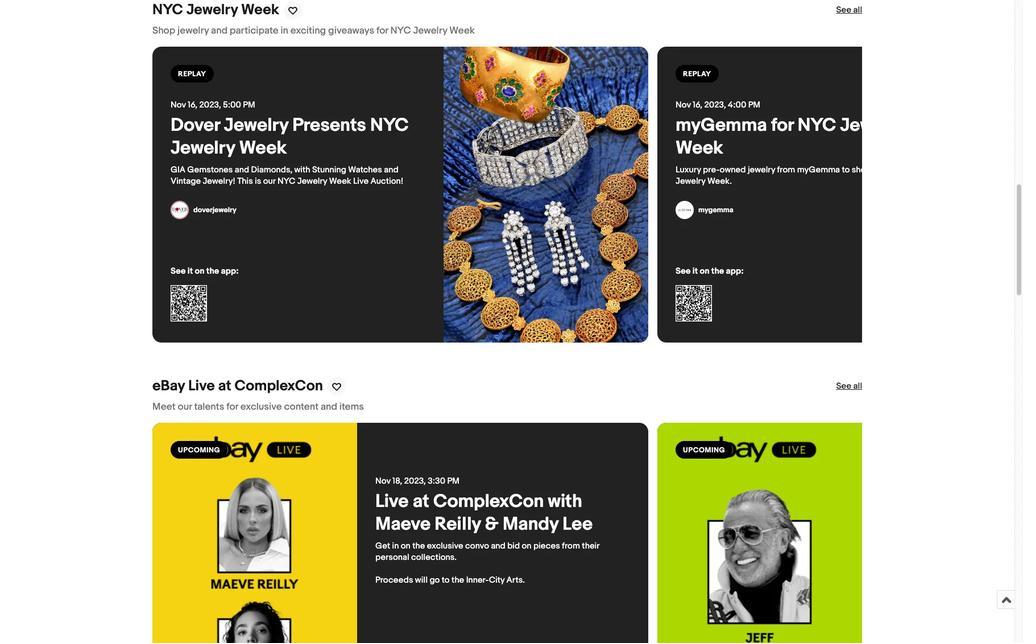 Task type: describe. For each thing, give the bounding box(es) containing it.
1 horizontal spatial mygemma
[[798, 165, 841, 176]]

2023, for mygemma
[[705, 100, 727, 111]]

to inside nov 18, 2023, 3:30 pm live at complexcon with maeve reilly & mandy lee get in on the exclusive convo and bid on pieces from their personal collections. proceeds will go to the inner-city arts.
[[442, 575, 450, 586]]

all for dover jewelry presents nyc jewelry week
[[854, 5, 863, 16]]

nov for dover jewelry presents nyc jewelry week
[[171, 100, 186, 111]]

3:30
[[428, 476, 446, 487]]

showcase
[[852, 165, 891, 176]]

city
[[489, 575, 505, 586]]

4:00
[[728, 100, 747, 111]]

talents
[[194, 401, 224, 413]]

arts.
[[507, 575, 525, 586]]

lee
[[563, 514, 593, 536]]

2023, for dover
[[199, 100, 221, 111]]

nyc jewelry week
[[153, 1, 279, 19]]

nov 18, 2023, 3:30 pm live at complexcon with maeve reilly & mandy lee get in on the exclusive convo and bid on pieces from their personal collections. proceeds will go to the inner-city arts.
[[376, 476, 602, 586]]

mygemma link
[[676, 201, 734, 219]]

0 vertical spatial at
[[218, 378, 231, 395]]

to inside the 'nov 16, 2023, 4:00 pm mygemma for nyc jewelry week luxury pre-owned jewelry from mygemma to showcase nyc jewelry week.'
[[842, 165, 850, 176]]

pm for at
[[448, 476, 460, 487]]

collections.
[[411, 552, 457, 563]]

16, for mygemma for nyc jewelry week
[[693, 100, 703, 111]]

doverjewelry link
[[171, 201, 237, 219]]

is
[[255, 176, 261, 187]]

doverjewelry
[[193, 206, 237, 215]]

complexcon inside nov 18, 2023, 3:30 pm live at complexcon with maeve reilly & mandy lee get in on the exclusive convo and bid on pieces from their personal collections. proceeds will go to the inner-city arts.
[[434, 491, 544, 513]]

auction!
[[371, 176, 404, 187]]

jewelry!
[[203, 176, 236, 187]]

see all link for live at complexcon with maeve reilly & mandy lee
[[837, 381, 863, 392]]

from inside the 'nov 16, 2023, 4:00 pm mygemma for nyc jewelry week luxury pre-owned jewelry from mygemma to showcase nyc jewelry week.'
[[778, 165, 796, 176]]

convo
[[465, 541, 489, 552]]

app: for week
[[221, 266, 239, 277]]

at inside nov 18, 2023, 3:30 pm live at complexcon with maeve reilly & mandy lee get in on the exclusive convo and bid on pieces from their personal collections. proceeds will go to the inner-city arts.
[[413, 491, 430, 513]]

live at complexcon with maeve reilly & mandy lee image
[[153, 423, 357, 643]]

0 horizontal spatial our
[[178, 401, 192, 413]]

live inside nov 16, 2023, 5:00 pm dover jewelry presents nyc jewelry week gia gemstones and diamonds, with stunning watches and vintage jewelry! this is our nyc jewelry week live auction!
[[353, 176, 369, 187]]

pieces
[[534, 541, 560, 552]]

see all for dover jewelry presents nyc jewelry week
[[837, 5, 863, 16]]

18,
[[393, 476, 403, 487]]

vintage
[[171, 176, 201, 187]]

inner-
[[466, 575, 489, 586]]

exclusive inside nov 18, 2023, 3:30 pm live at complexcon with maeve reilly & mandy lee get in on the exclusive convo and bid on pieces from their personal collections. proceeds will go to the inner-city arts.
[[427, 541, 464, 552]]

maeve
[[376, 514, 431, 536]]

qrcode image for week
[[171, 285, 207, 322]]

bid
[[508, 541, 520, 552]]

live inside nov 18, 2023, 3:30 pm live at complexcon with maeve reilly & mandy lee get in on the exclusive convo and bid on pieces from their personal collections. proceeds will go to the inner-city arts.
[[376, 491, 409, 513]]

and up 'this'
[[235, 165, 249, 176]]

it for week
[[188, 266, 193, 277]]

stunning
[[312, 165, 347, 176]]

in inside nov 18, 2023, 3:30 pm live at complexcon with maeve reilly & mandy lee get in on the exclusive convo and bid on pieces from their personal collections. proceeds will go to the inner-city arts.
[[392, 541, 399, 552]]

qrcode image for luxury
[[676, 285, 712, 322]]

proceeds
[[376, 575, 413, 586]]

0 vertical spatial in
[[281, 25, 289, 37]]

it for luxury
[[693, 266, 698, 277]]

their
[[582, 541, 600, 552]]

diamonds,
[[251, 165, 293, 176]]



Task type: vqa. For each thing, say whether or not it's contained in the screenshot.
second app: from the left
yes



Task type: locate. For each thing, give the bounding box(es) containing it.
our inside nov 16, 2023, 5:00 pm dover jewelry presents nyc jewelry week gia gemstones and diamonds, with stunning watches and vintage jewelry! this is our nyc jewelry week live auction!
[[263, 176, 276, 187]]

shop jewelry and participate in exciting giveaways for nyc jewelry week
[[153, 25, 475, 37]]

with
[[295, 165, 310, 176], [548, 491, 583, 513]]

and inside nov 18, 2023, 3:30 pm live at complexcon with maeve reilly & mandy lee get in on the exclusive convo and bid on pieces from their personal collections. proceeds will go to the inner-city arts.
[[491, 541, 506, 552]]

on
[[195, 266, 205, 277], [700, 266, 710, 277], [401, 541, 411, 552], [522, 541, 532, 552]]

at
[[218, 378, 231, 395], [413, 491, 430, 513]]

from inside nov 18, 2023, 3:30 pm live at complexcon with maeve reilly & mandy lee get in on the exclusive convo and bid on pieces from their personal collections. proceeds will go to the inner-city arts.
[[562, 541, 580, 552]]

2023, left 5:00
[[199, 100, 221, 111]]

2 app: from the left
[[726, 266, 744, 277]]

and left 'bid'
[[491, 541, 506, 552]]

0 horizontal spatial mygemma
[[676, 115, 768, 137]]

5:00
[[223, 100, 241, 111]]

0 horizontal spatial upcoming
[[178, 446, 220, 455]]

1 horizontal spatial in
[[392, 541, 399, 552]]

2023, inside the 'nov 16, 2023, 4:00 pm mygemma for nyc jewelry week luxury pre-owned jewelry from mygemma to showcase nyc jewelry week.'
[[705, 100, 727, 111]]

pm for jewelry
[[243, 100, 255, 111]]

replay
[[178, 70, 206, 79], [683, 70, 712, 79]]

16, left '4:00'
[[693, 100, 703, 111]]

1 horizontal spatial complexcon
[[434, 491, 544, 513]]

exclusive
[[241, 401, 282, 413], [427, 541, 464, 552]]

live at complexcon with jeff hamilton image
[[658, 423, 863, 643]]

gia
[[171, 165, 186, 176]]

1 vertical spatial at
[[413, 491, 430, 513]]

ebay
[[153, 378, 185, 395]]

complexcon up &
[[434, 491, 544, 513]]

1 app: from the left
[[221, 266, 239, 277]]

1 all from the top
[[854, 5, 863, 16]]

mygemma left showcase
[[798, 165, 841, 176]]

2 it from the left
[[693, 266, 698, 277]]

0 vertical spatial exclusive
[[241, 401, 282, 413]]

dover
[[171, 115, 220, 137]]

0 vertical spatial complexcon
[[235, 378, 323, 395]]

live
[[353, 176, 369, 187], [188, 378, 215, 395], [376, 491, 409, 513]]

owned
[[720, 165, 746, 176]]

1 vertical spatial mygemma
[[798, 165, 841, 176]]

1 horizontal spatial from
[[778, 165, 796, 176]]

our right is
[[263, 176, 276, 187]]

week inside the 'nov 16, 2023, 4:00 pm mygemma for nyc jewelry week luxury pre-owned jewelry from mygemma to showcase nyc jewelry week.'
[[676, 137, 724, 160]]

mygemma down '4:00'
[[676, 115, 768, 137]]

1 horizontal spatial see it on the app:
[[676, 266, 744, 277]]

1 horizontal spatial app:
[[726, 266, 744, 277]]

pm inside nov 16, 2023, 5:00 pm dover jewelry presents nyc jewelry week gia gemstones and diamonds, with stunning watches and vintage jewelry! this is our nyc jewelry week live auction!
[[243, 100, 255, 111]]

nov inside nov 16, 2023, 5:00 pm dover jewelry presents nyc jewelry week gia gemstones and diamonds, with stunning watches and vintage jewelry! this is our nyc jewelry week live auction!
[[171, 100, 186, 111]]

jewelry right the owned at the right of page
[[748, 165, 776, 176]]

nov inside nov 18, 2023, 3:30 pm live at complexcon with maeve reilly & mandy lee get in on the exclusive convo and bid on pieces from their personal collections. proceeds will go to the inner-city arts.
[[376, 476, 391, 487]]

complexcon
[[235, 378, 323, 395], [434, 491, 544, 513]]

nov left '4:00'
[[676, 100, 691, 111]]

jewelry inside the 'nov 16, 2023, 4:00 pm mygemma for nyc jewelry week luxury pre-owned jewelry from mygemma to showcase nyc jewelry week.'
[[748, 165, 776, 176]]

giveaways
[[328, 25, 375, 37]]

1 replay from the left
[[178, 70, 206, 79]]

nov inside the 'nov 16, 2023, 4:00 pm mygemma for nyc jewelry week luxury pre-owned jewelry from mygemma to showcase nyc jewelry week.'
[[676, 100, 691, 111]]

1 see it on the app: from the left
[[171, 266, 239, 277]]

1 horizontal spatial jewelry
[[748, 165, 776, 176]]

1 horizontal spatial pm
[[448, 476, 460, 487]]

to right go
[[442, 575, 450, 586]]

2023, inside nov 16, 2023, 5:00 pm dover jewelry presents nyc jewelry week gia gemstones and diamonds, with stunning watches and vintage jewelry! this is our nyc jewelry week live auction!
[[199, 100, 221, 111]]

all
[[854, 5, 863, 16], [854, 381, 863, 392]]

2 horizontal spatial 2023,
[[705, 100, 727, 111]]

presents
[[293, 115, 366, 137]]

0 horizontal spatial see it on the app:
[[171, 266, 239, 277]]

1 horizontal spatial qrcode image
[[676, 285, 712, 322]]

0 horizontal spatial 2023,
[[199, 100, 221, 111]]

upcoming link
[[658, 423, 1024, 643]]

this
[[238, 176, 253, 187]]

with left stunning
[[295, 165, 310, 176]]

0 horizontal spatial replay
[[178, 70, 206, 79]]

qrcode image
[[171, 285, 207, 322], [676, 285, 712, 322]]

dover jewelry presents nyc jewelry week image
[[444, 47, 649, 343]]

replay for mygemma for nyc jewelry week
[[683, 70, 712, 79]]

1 horizontal spatial to
[[842, 165, 850, 176]]

1 it from the left
[[188, 266, 193, 277]]

and down nyc jewelry week
[[211, 25, 228, 37]]

0 vertical spatial with
[[295, 165, 310, 176]]

0 vertical spatial from
[[778, 165, 796, 176]]

pre-
[[703, 165, 720, 176]]

0 vertical spatial live
[[353, 176, 369, 187]]

&
[[485, 514, 499, 536]]

meet
[[153, 401, 176, 413]]

0 horizontal spatial in
[[281, 25, 289, 37]]

in left exciting
[[281, 25, 289, 37]]

from
[[778, 165, 796, 176], [562, 541, 580, 552]]

personal
[[376, 552, 409, 563]]

0 horizontal spatial live
[[188, 378, 215, 395]]

exclusive up collections.
[[427, 541, 464, 552]]

1 horizontal spatial with
[[548, 491, 583, 513]]

shop
[[153, 25, 175, 37]]

ebay live at complexcon
[[153, 378, 323, 395]]

0 horizontal spatial 16,
[[188, 100, 198, 111]]

1 vertical spatial complexcon
[[434, 491, 544, 513]]

complexcon up meet our talents for exclusive content and items
[[235, 378, 323, 395]]

see it on the app:
[[171, 266, 239, 277], [676, 266, 744, 277]]

1 see all from the top
[[837, 5, 863, 16]]

1 horizontal spatial nov
[[376, 476, 391, 487]]

1 horizontal spatial 16,
[[693, 100, 703, 111]]

2 horizontal spatial pm
[[749, 100, 761, 111]]

jewelry
[[178, 25, 209, 37], [748, 165, 776, 176]]

mygemma
[[699, 206, 734, 215]]

the
[[206, 266, 219, 277], [712, 266, 725, 277], [413, 541, 425, 552], [452, 575, 465, 586]]

1 vertical spatial in
[[392, 541, 399, 552]]

pm right 3:30 at the bottom of page
[[448, 476, 460, 487]]

with inside nov 18, 2023, 3:30 pm live at complexcon with maeve reilly & mandy lee get in on the exclusive convo and bid on pieces from their personal collections. proceeds will go to the inner-city arts.
[[548, 491, 583, 513]]

go
[[430, 575, 440, 586]]

in up "personal"
[[392, 541, 399, 552]]

jewelry
[[186, 1, 238, 19], [413, 25, 448, 37], [224, 115, 289, 137], [841, 115, 905, 137], [171, 137, 235, 160], [298, 176, 327, 187], [676, 176, 706, 187]]

pm inside nov 18, 2023, 3:30 pm live at complexcon with maeve reilly & mandy lee get in on the exclusive convo and bid on pieces from their personal collections. proceeds will go to the inner-city arts.
[[448, 476, 460, 487]]

0 vertical spatial mygemma
[[676, 115, 768, 137]]

2 vertical spatial live
[[376, 491, 409, 513]]

16, inside nov 16, 2023, 5:00 pm dover jewelry presents nyc jewelry week gia gemstones and diamonds, with stunning watches and vintage jewelry! this is our nyc jewelry week live auction!
[[188, 100, 198, 111]]

from right the owned at the right of page
[[778, 165, 796, 176]]

our
[[263, 176, 276, 187], [178, 401, 192, 413]]

1 horizontal spatial our
[[263, 176, 276, 187]]

from left their
[[562, 541, 580, 552]]

nov up dover
[[171, 100, 186, 111]]

2 see it on the app: from the left
[[676, 266, 744, 277]]

0 horizontal spatial app:
[[221, 266, 239, 277]]

16, inside the 'nov 16, 2023, 4:00 pm mygemma for nyc jewelry week luxury pre-owned jewelry from mygemma to showcase nyc jewelry week.'
[[693, 100, 703, 111]]

16, up dover
[[188, 100, 198, 111]]

it
[[188, 266, 193, 277], [693, 266, 698, 277]]

0 horizontal spatial pm
[[243, 100, 255, 111]]

upcoming inside upcoming link
[[683, 446, 726, 455]]

1 vertical spatial from
[[562, 541, 580, 552]]

0 horizontal spatial for
[[227, 401, 238, 413]]

exciting
[[291, 25, 326, 37]]

1 vertical spatial to
[[442, 575, 450, 586]]

nov 16, 2023, 4:00 pm mygemma for nyc jewelry week luxury pre-owned jewelry from mygemma to showcase nyc jewelry week.
[[676, 100, 913, 187]]

upcoming
[[178, 446, 220, 455], [683, 446, 726, 455]]

0 horizontal spatial it
[[188, 266, 193, 277]]

2023, inside nov 18, 2023, 3:30 pm live at complexcon with maeve reilly & mandy lee get in on the exclusive convo and bid on pieces from their personal collections. proceeds will go to the inner-city arts.
[[404, 476, 426, 487]]

see all link for dover jewelry presents nyc jewelry week
[[837, 5, 863, 16]]

exclusive down ebay live at complexcon at the bottom of the page
[[241, 401, 282, 413]]

meet our talents for exclusive content and items
[[153, 401, 364, 413]]

2023, right '18,'
[[404, 476, 426, 487]]

app:
[[221, 266, 239, 277], [726, 266, 744, 277]]

0 vertical spatial our
[[263, 176, 276, 187]]

replay for dover jewelry presents nyc jewelry week
[[178, 70, 206, 79]]

2 horizontal spatial live
[[376, 491, 409, 513]]

0 vertical spatial to
[[842, 165, 850, 176]]

nov left '18,'
[[376, 476, 391, 487]]

jewelry right 'shop'
[[178, 25, 209, 37]]

0 horizontal spatial at
[[218, 378, 231, 395]]

our right meet at the left of page
[[178, 401, 192, 413]]

watches
[[348, 165, 382, 176]]

items
[[340, 401, 364, 413]]

1 horizontal spatial exclusive
[[427, 541, 464, 552]]

see
[[837, 5, 852, 16], [171, 266, 186, 277], [676, 266, 691, 277], [837, 381, 852, 392]]

see it on the app: for luxury
[[676, 266, 744, 277]]

2 see all link from the top
[[837, 381, 863, 392]]

1 horizontal spatial for
[[377, 25, 388, 37]]

1 horizontal spatial upcoming
[[683, 446, 726, 455]]

1 horizontal spatial it
[[693, 266, 698, 277]]

week
[[241, 1, 279, 19], [450, 25, 475, 37], [239, 137, 287, 160], [676, 137, 724, 160], [329, 176, 352, 187]]

1 vertical spatial with
[[548, 491, 583, 513]]

0 vertical spatial jewelry
[[178, 25, 209, 37]]

1 see all link from the top
[[837, 5, 863, 16]]

app: for luxury
[[726, 266, 744, 277]]

reilly
[[435, 514, 481, 536]]

0 vertical spatial for
[[377, 25, 388, 37]]

2 vertical spatial for
[[227, 401, 238, 413]]

nov
[[171, 100, 186, 111], [676, 100, 691, 111], [376, 476, 391, 487]]

2 all from the top
[[854, 381, 863, 392]]

0 horizontal spatial jewelry
[[178, 25, 209, 37]]

1 horizontal spatial 2023,
[[404, 476, 426, 487]]

live up "talents"
[[188, 378, 215, 395]]

all for live at complexcon with maeve reilly & mandy lee
[[854, 381, 863, 392]]

1 horizontal spatial at
[[413, 491, 430, 513]]

0 horizontal spatial complexcon
[[235, 378, 323, 395]]

pm inside the 'nov 16, 2023, 4:00 pm mygemma for nyc jewelry week luxury pre-owned jewelry from mygemma to showcase nyc jewelry week.'
[[749, 100, 761, 111]]

1 upcoming from the left
[[178, 446, 220, 455]]

0 vertical spatial see all link
[[837, 5, 863, 16]]

doverjewelry image
[[171, 201, 189, 219]]

1 vertical spatial see all link
[[837, 381, 863, 392]]

live down '18,'
[[376, 491, 409, 513]]

nov 16, 2023, 5:00 pm dover jewelry presents nyc jewelry week gia gemstones and diamonds, with stunning watches and vintage jewelry! this is our nyc jewelry week live auction!
[[171, 100, 413, 187]]

2 16, from the left
[[693, 100, 703, 111]]

2 see all from the top
[[837, 381, 863, 392]]

1 horizontal spatial live
[[353, 176, 369, 187]]

in
[[281, 25, 289, 37], [392, 541, 399, 552]]

1 qrcode image from the left
[[171, 285, 207, 322]]

pm right 5:00
[[243, 100, 255, 111]]

2023, for live
[[404, 476, 426, 487]]

at down 3:30 at the bottom of page
[[413, 491, 430, 513]]

1 vertical spatial see all
[[837, 381, 863, 392]]

1 vertical spatial live
[[188, 378, 215, 395]]

1 horizontal spatial replay
[[683, 70, 712, 79]]

to
[[842, 165, 850, 176], [442, 575, 450, 586]]

week.
[[708, 176, 732, 187]]

1 vertical spatial for
[[772, 115, 794, 137]]

1 vertical spatial all
[[854, 381, 863, 392]]

2 horizontal spatial nov
[[676, 100, 691, 111]]

for inside the 'nov 16, 2023, 4:00 pm mygemma for nyc jewelry week luxury pre-owned jewelry from mygemma to showcase nyc jewelry week.'
[[772, 115, 794, 137]]

1 vertical spatial exclusive
[[427, 541, 464, 552]]

16, for dover jewelry presents nyc jewelry week
[[188, 100, 198, 111]]

luxury
[[676, 165, 702, 176]]

pm right '4:00'
[[749, 100, 761, 111]]

2 qrcode image from the left
[[676, 285, 712, 322]]

2023,
[[199, 100, 221, 111], [705, 100, 727, 111], [404, 476, 426, 487]]

nyc
[[153, 1, 183, 19], [391, 25, 411, 37], [371, 115, 409, 137], [798, 115, 837, 137], [893, 165, 911, 176], [278, 176, 296, 187]]

at up "talents"
[[218, 378, 231, 395]]

live down watches
[[353, 176, 369, 187]]

and left items
[[321, 401, 337, 413]]

0 horizontal spatial with
[[295, 165, 310, 176]]

with up lee
[[548, 491, 583, 513]]

see it on the app: for week
[[171, 266, 239, 277]]

pm
[[243, 100, 255, 111], [749, 100, 761, 111], [448, 476, 460, 487]]

and
[[211, 25, 228, 37], [235, 165, 249, 176], [384, 165, 399, 176], [321, 401, 337, 413], [491, 541, 506, 552]]

0 vertical spatial all
[[854, 5, 863, 16]]

nov for mygemma for nyc jewelry week
[[676, 100, 691, 111]]

1 vertical spatial our
[[178, 401, 192, 413]]

mygemma image
[[676, 201, 694, 219]]

and up auction!
[[384, 165, 399, 176]]

for
[[377, 25, 388, 37], [772, 115, 794, 137], [227, 401, 238, 413]]

with inside nov 16, 2023, 5:00 pm dover jewelry presents nyc jewelry week gia gemstones and diamonds, with stunning watches and vintage jewelry! this is our nyc jewelry week live auction!
[[295, 165, 310, 176]]

see all link
[[837, 5, 863, 16], [837, 381, 863, 392]]

see all
[[837, 5, 863, 16], [837, 381, 863, 392]]

will
[[415, 575, 428, 586]]

0 vertical spatial see all
[[837, 5, 863, 16]]

0 horizontal spatial to
[[442, 575, 450, 586]]

0 horizontal spatial from
[[562, 541, 580, 552]]

1 vertical spatial jewelry
[[748, 165, 776, 176]]

mygemma
[[676, 115, 768, 137], [798, 165, 841, 176]]

get
[[376, 541, 391, 552]]

1 16, from the left
[[188, 100, 198, 111]]

16,
[[188, 100, 198, 111], [693, 100, 703, 111]]

pm for for
[[749, 100, 761, 111]]

to left showcase
[[842, 165, 850, 176]]

2 horizontal spatial for
[[772, 115, 794, 137]]

0 horizontal spatial exclusive
[[241, 401, 282, 413]]

2023, left '4:00'
[[705, 100, 727, 111]]

mandy
[[503, 514, 559, 536]]

participate
[[230, 25, 279, 37]]

content
[[284, 401, 319, 413]]

2 replay from the left
[[683, 70, 712, 79]]

0 horizontal spatial qrcode image
[[171, 285, 207, 322]]

2 upcoming from the left
[[683, 446, 726, 455]]

gemstones
[[187, 165, 233, 176]]

see all for live at complexcon with maeve reilly & mandy lee
[[837, 381, 863, 392]]

0 horizontal spatial nov
[[171, 100, 186, 111]]



